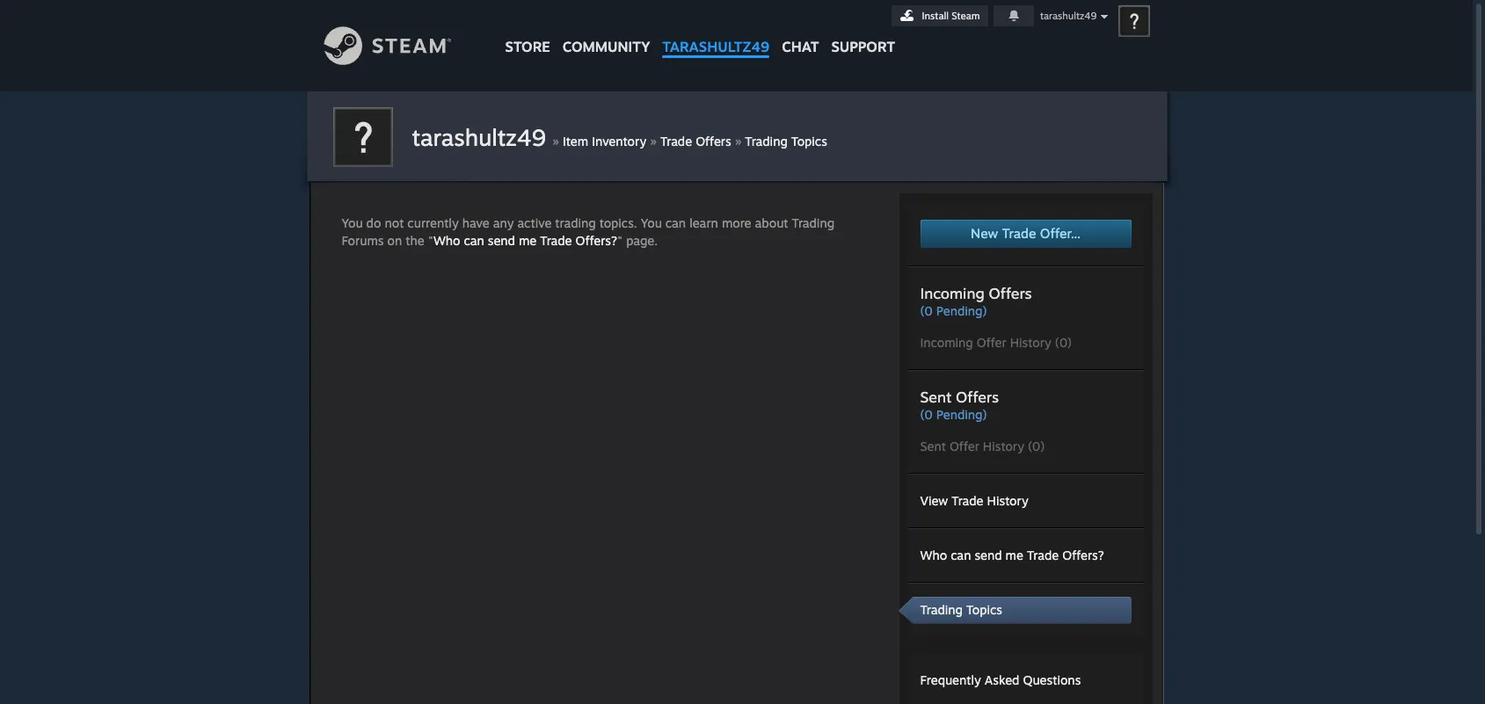 Task type: vqa. For each thing, say whether or not it's contained in the screenshot.
Offers? for Who can send me Trade Offers?
yes



Task type: describe. For each thing, give the bounding box(es) containing it.
who for who can send me trade offers?
[[920, 548, 947, 563]]

" inside you do not currently have any active trading topics.  you can learn more about trading forums on the "
[[428, 233, 433, 248]]

offers for incoming offers
[[989, 284, 1032, 303]]

incoming offer history (0) link
[[920, 334, 1131, 352]]

send for who can send me trade offers? " page.
[[488, 233, 515, 248]]

can for who can send me trade offers?
[[951, 548, 971, 563]]

trade down 'view trade history'
[[1027, 548, 1059, 563]]

1 horizontal spatial tarashultz49 link
[[656, 0, 776, 64]]

chat link
[[776, 0, 825, 60]]

1 vertical spatial trading topics link
[[920, 602, 1003, 617]]

(0 for incoming offers
[[920, 303, 933, 318]]

2 " from the left
[[617, 233, 623, 248]]

item inventory link
[[563, 134, 646, 149]]

sent for offers
[[920, 388, 952, 406]]

who can send me trade offers?
[[920, 548, 1104, 563]]

inventory
[[592, 134, 646, 149]]

(0) for incoming offers
[[1055, 335, 1072, 350]]

send for who can send me trade offers?
[[975, 548, 1002, 563]]

item
[[563, 134, 588, 149]]

topics.
[[599, 215, 637, 230]]

history for sent offers
[[983, 439, 1025, 454]]

new trade offer...
[[971, 225, 1081, 242]]

me for who can send me trade offers?
[[1006, 548, 1024, 563]]

support link
[[825, 0, 902, 60]]

learn
[[690, 215, 718, 230]]

2 horizontal spatial trading
[[920, 602, 963, 617]]

page.
[[626, 233, 658, 248]]

1 vertical spatial who can send me trade offers? link
[[920, 548, 1104, 563]]

2 you from the left
[[641, 215, 662, 230]]

do
[[366, 215, 381, 230]]

offer for sent
[[950, 439, 980, 454]]

0 vertical spatial tarashultz49
[[1040, 10, 1097, 22]]

pending) for sent
[[936, 407, 987, 422]]

trade right view
[[952, 493, 984, 508]]

frequently asked questions link
[[920, 673, 1081, 688]]

0 horizontal spatial trading topics link
[[745, 134, 827, 149]]

incoming offers (0 pending)
[[920, 284, 1032, 318]]

2 » from the left
[[650, 132, 657, 149]]

active
[[517, 215, 552, 230]]

tarashultz49 » item inventory » trade offers » trading topics
[[412, 123, 827, 151]]

the
[[406, 233, 424, 248]]

sent offer history (0) link
[[920, 438, 1131, 456]]

offer...
[[1040, 225, 1081, 242]]

who can send me trade offers? " page.
[[433, 233, 658, 248]]

trading
[[555, 215, 596, 230]]

sent for offer
[[920, 439, 946, 454]]

on
[[387, 233, 402, 248]]



Task type: locate. For each thing, give the bounding box(es) containing it.
offers? for who can send me trade offers?
[[1062, 548, 1104, 563]]

asked
[[985, 673, 1020, 688]]

0 vertical spatial can
[[666, 215, 686, 230]]

1 horizontal spatial topics
[[966, 602, 1003, 617]]

1 you from the left
[[342, 215, 363, 230]]

me down the view trade history link
[[1006, 548, 1024, 563]]

pending) up "incoming offer history (0)"
[[936, 303, 987, 318]]

trading right trade offers link on the left top
[[745, 134, 788, 149]]

1 vertical spatial offer
[[950, 439, 980, 454]]

0 horizontal spatial (0)
[[1028, 439, 1045, 454]]

view trade history
[[920, 493, 1029, 508]]

currently
[[407, 215, 459, 230]]

» right inventory
[[650, 132, 657, 149]]

0 horizontal spatial offers?
[[576, 233, 617, 248]]

0 vertical spatial tarashultz49 link
[[656, 0, 776, 64]]

0 vertical spatial me
[[519, 233, 537, 248]]

community
[[563, 38, 650, 55]]

(0)
[[1055, 335, 1072, 350], [1028, 439, 1045, 454]]

2 (0 from the top
[[920, 407, 933, 422]]

who
[[433, 233, 460, 248], [920, 548, 947, 563]]

frequently
[[920, 673, 981, 688]]

sent offers (0 pending)
[[920, 388, 999, 422]]

0 horizontal spatial »
[[553, 132, 559, 149]]

1 horizontal spatial trading topics link
[[920, 602, 1003, 617]]

sent inside sent offers (0 pending)
[[920, 388, 952, 406]]

(0) for sent offers
[[1028, 439, 1045, 454]]

community link
[[556, 0, 656, 64]]

0 vertical spatial incoming
[[920, 284, 985, 303]]

trading inside you do not currently have any active trading topics.  you can learn more about trading forums on the "
[[792, 215, 835, 230]]

trade inside tarashultz49 » item inventory » trade offers » trading topics
[[660, 134, 692, 149]]

trading topics link up frequently
[[920, 602, 1003, 617]]

not
[[385, 215, 404, 230]]

topics inside tarashultz49 » item inventory » trade offers » trading topics
[[791, 134, 827, 149]]

"
[[428, 233, 433, 248], [617, 233, 623, 248]]

offers? for who can send me trade offers? " page.
[[576, 233, 617, 248]]

0 vertical spatial offer
[[977, 335, 1007, 350]]

who can send me trade offers? link down the view trade history link
[[920, 548, 1104, 563]]

trading right about at the top right
[[792, 215, 835, 230]]

trade
[[660, 134, 692, 149], [1002, 225, 1036, 242], [540, 233, 572, 248], [952, 493, 984, 508], [1027, 548, 1059, 563]]

1 vertical spatial history
[[983, 439, 1025, 454]]

0 horizontal spatial who
[[433, 233, 460, 248]]

0 vertical spatial sent
[[920, 388, 952, 406]]

trade offers link
[[660, 134, 731, 149]]

trading topics link up about at the top right
[[745, 134, 827, 149]]

trade right new
[[1002, 225, 1036, 242]]

1 horizontal spatial trading
[[792, 215, 835, 230]]

2 sent from the top
[[920, 439, 946, 454]]

1 horizontal spatial who
[[920, 548, 947, 563]]

me for who can send me trade offers? " page.
[[519, 233, 537, 248]]

can
[[666, 215, 686, 230], [464, 233, 484, 248], [951, 548, 971, 563]]

offers up "incoming offer history (0)"
[[989, 284, 1032, 303]]

1 horizontal spatial you
[[641, 215, 662, 230]]

pending) inside sent offers (0 pending)
[[936, 407, 987, 422]]

more
[[722, 215, 751, 230]]

0 vertical spatial send
[[488, 233, 515, 248]]

send
[[488, 233, 515, 248], [975, 548, 1002, 563]]

0 horizontal spatial me
[[519, 233, 537, 248]]

who down currently
[[433, 233, 460, 248]]

offers inside sent offers (0 pending)
[[956, 388, 999, 406]]

you up page.
[[641, 215, 662, 230]]

pending) up sent offer history (0)
[[936, 407, 987, 422]]

offers
[[696, 134, 731, 149], [989, 284, 1032, 303], [956, 388, 999, 406]]

1 " from the left
[[428, 233, 433, 248]]

incoming down the incoming offers (0 pending)
[[920, 335, 973, 350]]

1 horizontal spatial tarashultz49
[[662, 38, 770, 55]]

1 horizontal spatial (0)
[[1055, 335, 1072, 350]]

install
[[922, 10, 949, 22]]

you
[[342, 215, 363, 230], [641, 215, 662, 230]]

tarashultz49 link left chat
[[656, 0, 776, 64]]

sent offer history (0)
[[920, 439, 1045, 454]]

2 vertical spatial can
[[951, 548, 971, 563]]

1 vertical spatial incoming
[[920, 335, 973, 350]]

history down sent offers (0 pending)
[[983, 439, 1025, 454]]

trading topics
[[920, 602, 1003, 617]]

offers inside the incoming offers (0 pending)
[[989, 284, 1032, 303]]

history
[[1010, 335, 1052, 350], [983, 439, 1025, 454], [987, 493, 1029, 508]]

you do not currently have any active trading topics.  you can learn more about trading forums on the "
[[342, 215, 835, 248]]

2 vertical spatial trading
[[920, 602, 963, 617]]

» right trade offers link on the left top
[[735, 132, 742, 149]]

install steam link
[[891, 5, 988, 26]]

support
[[831, 38, 895, 55]]

can for who can send me trade offers? " page.
[[464, 233, 484, 248]]

0 vertical spatial (0
[[920, 303, 933, 318]]

0 vertical spatial offers?
[[576, 233, 617, 248]]

1 sent from the top
[[920, 388, 952, 406]]

incoming for offer
[[920, 335, 973, 350]]

who can send me trade offers? link
[[433, 233, 617, 248], [920, 548, 1104, 563]]

chat
[[782, 38, 819, 55]]

0 vertical spatial trading
[[745, 134, 788, 149]]

history down the incoming offers (0 pending)
[[1010, 335, 1052, 350]]

who can send me trade offers? link down active
[[433, 233, 617, 248]]

0 horizontal spatial tarashultz49
[[412, 123, 546, 151]]

store
[[505, 38, 550, 55]]

questions
[[1023, 673, 1081, 688]]

offers inside tarashultz49 » item inventory » trade offers » trading topics
[[696, 134, 731, 149]]

incoming
[[920, 284, 985, 303], [920, 335, 973, 350]]

incoming offer history (0)
[[920, 335, 1072, 350]]

0 horizontal spatial send
[[488, 233, 515, 248]]

frequently asked questions
[[920, 673, 1081, 688]]

offers up sent offer history (0)
[[956, 388, 999, 406]]

2 horizontal spatial »
[[735, 132, 742, 149]]

1 vertical spatial trading
[[792, 215, 835, 230]]

store link
[[499, 0, 556, 64]]

1 horizontal spatial "
[[617, 233, 623, 248]]

new
[[971, 225, 998, 242]]

sent up sent offer history (0)
[[920, 388, 952, 406]]

view trade history link
[[920, 493, 1029, 508]]

1 vertical spatial (0
[[920, 407, 933, 422]]

0 horizontal spatial topics
[[791, 134, 827, 149]]

2 pending) from the top
[[936, 407, 987, 422]]

0 horizontal spatial "
[[428, 233, 433, 248]]

1 vertical spatial topics
[[966, 602, 1003, 617]]

tarashultz49 link up have at the left top of page
[[412, 123, 553, 151]]

(0 up "incoming offer history (0)"
[[920, 303, 933, 318]]

forums
[[342, 233, 384, 248]]

have
[[462, 215, 490, 230]]

trading up frequently
[[920, 602, 963, 617]]

1 vertical spatial sent
[[920, 439, 946, 454]]

1 » from the left
[[553, 132, 559, 149]]

0 vertical spatial pending)
[[936, 303, 987, 318]]

send down 'any'
[[488, 233, 515, 248]]

0 vertical spatial trading topics link
[[745, 134, 827, 149]]

0 horizontal spatial who can send me trade offers? link
[[433, 233, 617, 248]]

sent down sent offers (0 pending)
[[920, 439, 946, 454]]

1 horizontal spatial who can send me trade offers? link
[[920, 548, 1104, 563]]

1 vertical spatial offers?
[[1062, 548, 1104, 563]]

1 incoming from the top
[[920, 284, 985, 303]]

(0 inside sent offers (0 pending)
[[920, 407, 933, 422]]

2 horizontal spatial can
[[951, 548, 971, 563]]

incoming up "incoming offer history (0)"
[[920, 284, 985, 303]]

3 » from the left
[[735, 132, 742, 149]]

incoming inside the incoming offers (0 pending)
[[920, 284, 985, 303]]

who down view
[[920, 548, 947, 563]]

(0
[[920, 303, 933, 318], [920, 407, 933, 422]]

topics
[[791, 134, 827, 149], [966, 602, 1003, 617]]

(0 for sent offers
[[920, 407, 933, 422]]

history inside incoming offer history (0) link
[[1010, 335, 1052, 350]]

1 vertical spatial tarashultz49 link
[[412, 123, 553, 151]]

2 vertical spatial offers
[[956, 388, 999, 406]]

about
[[755, 215, 788, 230]]

can up trading topics on the right
[[951, 548, 971, 563]]

0 horizontal spatial you
[[342, 215, 363, 230]]

send down the view trade history link
[[975, 548, 1002, 563]]

" down topics.
[[617, 233, 623, 248]]

you up forums
[[342, 215, 363, 230]]

tarashultz49 link
[[656, 0, 776, 64], [412, 123, 553, 151]]

history up who can send me trade offers?
[[987, 493, 1029, 508]]

1 (0 from the top
[[920, 303, 933, 318]]

(0 up sent offer history (0)
[[920, 407, 933, 422]]

1 vertical spatial tarashultz49
[[662, 38, 770, 55]]

trade down trading
[[540, 233, 572, 248]]

trade right inventory
[[660, 134, 692, 149]]

1 pending) from the top
[[936, 303, 987, 318]]

trading inside tarashultz49 » item inventory » trade offers » trading topics
[[745, 134, 788, 149]]

pending)
[[936, 303, 987, 318], [936, 407, 987, 422]]

0 vertical spatial offers
[[696, 134, 731, 149]]

offer
[[977, 335, 1007, 350], [950, 439, 980, 454]]

pending) inside the incoming offers (0 pending)
[[936, 303, 987, 318]]

history for incoming offers
[[1010, 335, 1052, 350]]

who for who can send me trade offers? " page.
[[433, 233, 460, 248]]

1 horizontal spatial send
[[975, 548, 1002, 563]]

1 vertical spatial offers
[[989, 284, 1032, 303]]

any
[[493, 215, 514, 230]]

history inside sent offer history (0) link
[[983, 439, 1025, 454]]

(0 inside the incoming offers (0 pending)
[[920, 303, 933, 318]]

can left learn in the left of the page
[[666, 215, 686, 230]]

2 horizontal spatial tarashultz49
[[1040, 10, 1097, 22]]

offers up learn in the left of the page
[[696, 134, 731, 149]]

offer down sent offers (0 pending)
[[950, 439, 980, 454]]

1 horizontal spatial offers?
[[1062, 548, 1104, 563]]

sent
[[920, 388, 952, 406], [920, 439, 946, 454]]

trading
[[745, 134, 788, 149], [792, 215, 835, 230], [920, 602, 963, 617]]

1 vertical spatial who
[[920, 548, 947, 563]]

» left item
[[553, 132, 559, 149]]

offers for sent offers
[[956, 388, 999, 406]]

2 vertical spatial tarashultz49
[[412, 123, 546, 151]]

me
[[519, 233, 537, 248], [1006, 548, 1024, 563]]

incoming for offers
[[920, 284, 985, 303]]

2 incoming from the top
[[920, 335, 973, 350]]

1 vertical spatial send
[[975, 548, 1002, 563]]

offers?
[[576, 233, 617, 248], [1062, 548, 1104, 563]]

0 horizontal spatial trading
[[745, 134, 788, 149]]

1 horizontal spatial me
[[1006, 548, 1024, 563]]

offer down the incoming offers (0 pending)
[[977, 335, 1007, 350]]

0 vertical spatial who
[[433, 233, 460, 248]]

0 vertical spatial topics
[[791, 134, 827, 149]]

install steam
[[922, 10, 980, 22]]

»
[[553, 132, 559, 149], [650, 132, 657, 149], [735, 132, 742, 149]]

offer for incoming
[[977, 335, 1007, 350]]

can inside you do not currently have any active trading topics.  you can learn more about trading forums on the "
[[666, 215, 686, 230]]

1 vertical spatial me
[[1006, 548, 1024, 563]]

can down have at the left top of page
[[464, 233, 484, 248]]

1 vertical spatial (0)
[[1028, 439, 1045, 454]]

0 vertical spatial who can send me trade offers? link
[[433, 233, 617, 248]]

2 vertical spatial history
[[987, 493, 1029, 508]]

steam
[[952, 10, 980, 22]]

1 horizontal spatial »
[[650, 132, 657, 149]]

view
[[920, 493, 948, 508]]

trading topics link
[[745, 134, 827, 149], [920, 602, 1003, 617]]

" right the
[[428, 233, 433, 248]]

pending) for incoming
[[936, 303, 987, 318]]

0 vertical spatial history
[[1010, 335, 1052, 350]]

tarashultz49
[[1040, 10, 1097, 22], [662, 38, 770, 55], [412, 123, 546, 151]]

0 horizontal spatial tarashultz49 link
[[412, 123, 553, 151]]

0 horizontal spatial can
[[464, 233, 484, 248]]

1 vertical spatial can
[[464, 233, 484, 248]]

1 vertical spatial pending)
[[936, 407, 987, 422]]

me down active
[[519, 233, 537, 248]]

1 horizontal spatial can
[[666, 215, 686, 230]]

0 vertical spatial (0)
[[1055, 335, 1072, 350]]



